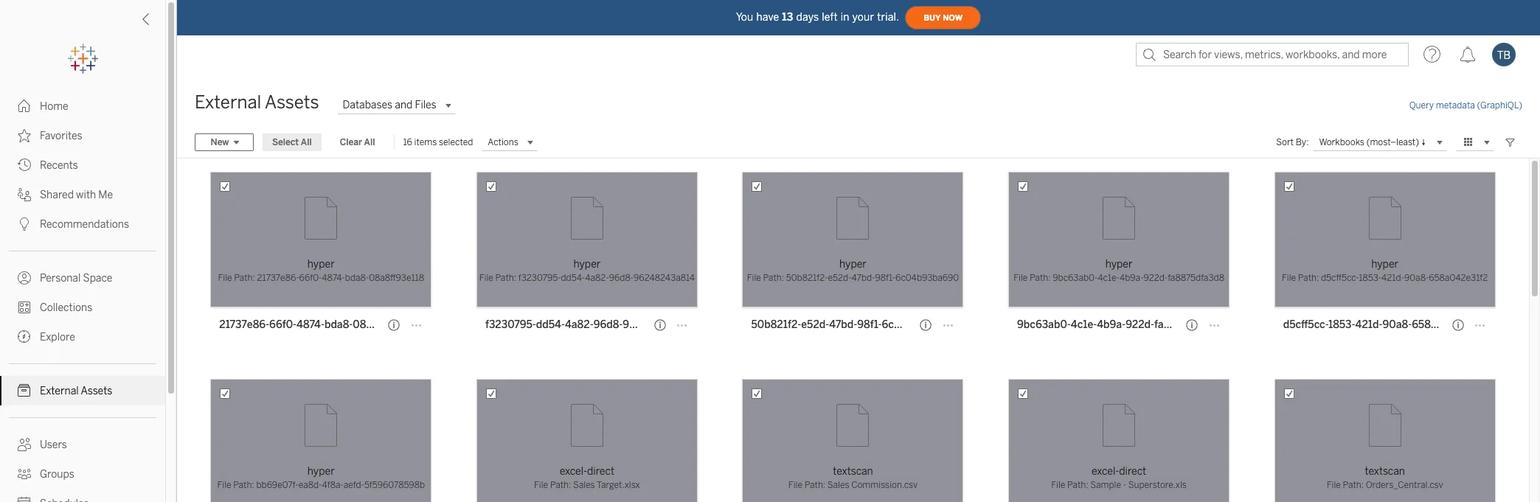 Task type: describe. For each thing, give the bounding box(es) containing it.
textscan for textscan file path: sales commission.csv
[[833, 466, 874, 478]]

hyper file path: 9bc63ab0-4c1e-4b9a-922d-fa8875dfa3d8
[[1014, 258, 1225, 283]]

groups link
[[0, 460, 165, 489]]

actions
[[488, 137, 519, 148]]

selected
[[439, 137, 473, 148]]

hyper file path: 21737e86-66f0-4874-bda8-08a8ff93e118
[[218, 258, 424, 283]]

13
[[782, 11, 794, 23]]

collections
[[40, 302, 92, 314]]

shared with me
[[40, 189, 113, 201]]

buy
[[924, 13, 941, 23]]

personal space
[[40, 272, 112, 285]]

21737e86- inside hyper file path: 21737e86-66f0-4874-bda8-08a8ff93e118
[[257, 273, 299, 283]]

sales inside excel-direct file path: sales target.xlsx
[[573, 480, 595, 491]]

excel-direct file path: sample - superstore.xls
[[1052, 466, 1187, 491]]

sort
[[1277, 137, 1294, 148]]

shared
[[40, 189, 74, 201]]

select all
[[272, 137, 312, 148]]

you have 13 days left in your trial.
[[736, 11, 900, 23]]

6c04b93ba690 inside hyper file path: 50b821f2-e52d-47bd-98f1-6c04b93ba690
[[896, 273, 959, 283]]

1 vertical spatial bda8-
[[325, 319, 353, 331]]

1 vertical spatial 96248243a814
[[623, 319, 697, 331]]

1 vertical spatial f3230795-
[[485, 319, 536, 331]]

50b821f2-e52d-47bd-98f1-6c04b93ba690
[[752, 319, 958, 331]]

sample
[[1091, 480, 1122, 491]]

home link
[[0, 92, 165, 121]]

dd54- inside hyper file path: f3230795-dd54-4a82-96d8-96248243a814
[[561, 273, 585, 283]]

buy now
[[924, 13, 963, 23]]

4f8a-
[[322, 480, 344, 491]]

in
[[841, 11, 850, 23]]

f3230795- inside hyper file path: f3230795-dd54-4a82-96d8-96248243a814
[[519, 273, 561, 283]]

08a8ff93e118 inside hyper file path: 21737e86-66f0-4874-bda8-08a8ff93e118
[[369, 273, 424, 283]]

query metadata (graphiql) link
[[1410, 100, 1523, 111]]

1 vertical spatial 21737e86-
[[219, 319, 269, 331]]

metadata
[[1437, 100, 1476, 111]]

21737e86-66f0-4874-bda8-08a8ff93e118
[[219, 319, 419, 331]]

navigation panel element
[[0, 44, 165, 503]]

by text only_f5he34f image for collections
[[18, 301, 31, 314]]

new
[[211, 137, 229, 148]]

hyper file path: bb69e07f-ea8d-4f8a-aefd-5f596078598b
[[217, 466, 425, 491]]

by text only_f5he34f image for personal space
[[18, 272, 31, 285]]

1 vertical spatial 08a8ff93e118
[[353, 319, 419, 331]]

excel-direct file path: sales target.xlsx
[[534, 466, 640, 491]]

bb69e07f-
[[256, 480, 299, 491]]

assets inside the main navigation. press the up and down arrow keys to access links. element
[[81, 385, 112, 398]]

hyper for 98f1-
[[840, 258, 867, 271]]

path: inside excel-direct file path: sample - superstore.xls
[[1068, 480, 1089, 491]]

new button
[[195, 134, 254, 151]]

hyper file path: 50b821f2-e52d-47bd-98f1-6c04b93ba690
[[747, 258, 959, 283]]

users
[[40, 439, 67, 452]]

d5cff5cc- inside hyper file path: d5cff5cc-1853-421d-90a8-658a042e31f2
[[1322, 273, 1359, 283]]

space
[[83, 272, 112, 285]]

5 by text only_f5he34f image from the top
[[18, 497, 31, 503]]

by text only_f5he34f image for recommendations
[[18, 218, 31, 231]]

96d8- inside hyper file path: f3230795-dd54-4a82-96d8-96248243a814
[[609, 273, 634, 283]]

hyper for 922d-
[[1106, 258, 1133, 271]]

(graphiql)
[[1478, 100, 1523, 111]]

1 vertical spatial 9bc63ab0-
[[1018, 319, 1071, 331]]

path: for hyper file path: d5cff5cc-1853-421d-90a8-658a042e31f2
[[1299, 273, 1320, 283]]

1 horizontal spatial assets
[[265, 92, 319, 113]]

file inside excel-direct file path: sample - superstore.xls
[[1052, 480, 1066, 491]]

1 vertical spatial 4874-
[[297, 319, 325, 331]]

path: for hyper file path: f3230795-dd54-4a82-96d8-96248243a814
[[496, 273, 517, 283]]

recents link
[[0, 151, 165, 180]]

5f596078598b
[[364, 480, 425, 491]]

actions button
[[482, 134, 538, 151]]

16 items selected
[[403, 137, 473, 148]]

select all button
[[263, 134, 322, 151]]

by text only_f5he34f image for groups
[[18, 468, 31, 481]]

1 vertical spatial 6c04b93ba690
[[882, 319, 958, 331]]

clear
[[340, 137, 362, 148]]

and
[[395, 99, 413, 111]]

query metadata (graphiql)
[[1410, 100, 1523, 111]]

4b9a- inside hyper file path: 9bc63ab0-4c1e-4b9a-922d-fa8875dfa3d8
[[1120, 273, 1144, 283]]

1 vertical spatial dd54-
[[536, 319, 565, 331]]

recommendations
[[40, 218, 129, 231]]

all for select all
[[301, 137, 312, 148]]

16
[[403, 137, 412, 148]]

me
[[98, 189, 113, 201]]

4874- inside hyper file path: 21737e86-66f0-4874-bda8-08a8ff93e118
[[322, 273, 345, 283]]

path: for hyper file path: 21737e86-66f0-4874-bda8-08a8ff93e118
[[234, 273, 255, 283]]

by text only_f5he34f image for recents
[[18, 159, 31, 172]]

0 horizontal spatial 66f0-
[[269, 319, 297, 331]]

textscan for textscan file path: orders_central.csv
[[1365, 466, 1406, 478]]

0 vertical spatial external assets
[[195, 92, 319, 113]]

96248243a814 inside hyper file path: f3230795-dd54-4a82-96d8-96248243a814
[[634, 273, 695, 283]]

aefd-
[[344, 480, 364, 491]]

trial.
[[878, 11, 900, 23]]

external inside external assets link
[[40, 385, 79, 398]]

file for textscan file path: sales commission.csv
[[789, 480, 803, 491]]

by text only_f5he34f image for external assets
[[18, 384, 31, 398]]

-
[[1124, 480, 1127, 491]]

your
[[853, 11, 875, 23]]

1 vertical spatial d5cff5cc-
[[1284, 319, 1329, 331]]

personal
[[40, 272, 81, 285]]

home
[[40, 100, 68, 113]]

47bd- inside hyper file path: 50b821f2-e52d-47bd-98f1-6c04b93ba690
[[852, 273, 875, 283]]

file for hyper file path: d5cff5cc-1853-421d-90a8-658a042e31f2
[[1283, 273, 1297, 283]]

commission.csv
[[852, 480, 918, 491]]

sort by:
[[1277, 137, 1309, 148]]

658a042e31f2 inside hyper file path: d5cff5cc-1853-421d-90a8-658a042e31f2
[[1430, 273, 1489, 283]]

path: for hyper file path: bb69e07f-ea8d-4f8a-aefd-5f596078598b
[[233, 480, 254, 491]]

days
[[797, 11, 819, 23]]

hyper for 96d8-
[[574, 258, 601, 271]]

file for hyper file path: 21737e86-66f0-4874-bda8-08a8ff93e118
[[218, 273, 232, 283]]

recommendations link
[[0, 210, 165, 239]]

90a8- inside hyper file path: d5cff5cc-1853-421d-90a8-658a042e31f2
[[1405, 273, 1430, 283]]



Task type: locate. For each thing, give the bounding box(es) containing it.
bda8-
[[345, 273, 369, 283], [325, 319, 353, 331]]

96d8- up f3230795-dd54-4a82-96d8-96248243a814
[[609, 273, 634, 283]]

groups
[[40, 469, 74, 481]]

direct up "target.xlsx"
[[587, 466, 615, 478]]

assets up users link
[[81, 385, 112, 398]]

4b9a- down hyper file path: 9bc63ab0-4c1e-4b9a-922d-fa8875dfa3d8
[[1097, 319, 1126, 331]]

9bc63ab0- inside hyper file path: 9bc63ab0-4c1e-4b9a-922d-fa8875dfa3d8
[[1053, 273, 1098, 283]]

direct for excel-direct file path: sample - superstore.xls
[[1120, 466, 1147, 478]]

2 by text only_f5he34f image from the top
[[18, 218, 31, 231]]

by text only_f5he34f image inside 'collections' link
[[18, 301, 31, 314]]

0 vertical spatial dd54-
[[561, 273, 585, 283]]

0 horizontal spatial assets
[[81, 385, 112, 398]]

by text only_f5he34f image inside the explore "link"
[[18, 331, 31, 344]]

file for hyper file path: bb69e07f-ea8d-4f8a-aefd-5f596078598b
[[217, 480, 231, 491]]

4b9a- up 9bc63ab0-4c1e-4b9a-922d-fa8875dfa3d8
[[1120, 273, 1144, 283]]

by text only_f5he34f image
[[18, 100, 31, 113], [18, 129, 31, 142], [18, 159, 31, 172], [18, 272, 31, 285], [18, 301, 31, 314], [18, 331, 31, 344], [18, 468, 31, 481]]

1 horizontal spatial external
[[195, 92, 261, 113]]

d5cff5cc-1853-421d-90a8-658a042e31f2
[[1284, 319, 1483, 331]]

file
[[218, 273, 232, 283], [479, 273, 494, 283], [747, 273, 761, 283], [1014, 273, 1028, 283], [1283, 273, 1297, 283], [217, 480, 231, 491], [534, 480, 548, 491], [789, 480, 803, 491], [1052, 480, 1066, 491], [1327, 480, 1341, 491]]

7 by text only_f5he34f image from the top
[[18, 468, 31, 481]]

0 horizontal spatial 1853-
[[1329, 319, 1356, 331]]

4874-
[[322, 273, 345, 283], [297, 319, 325, 331]]

1 all from the left
[[301, 137, 312, 148]]

left
[[822, 11, 838, 23]]

1 vertical spatial assets
[[81, 385, 112, 398]]

3 by text only_f5he34f image from the top
[[18, 159, 31, 172]]

hyper inside hyper file path: 9bc63ab0-4c1e-4b9a-922d-fa8875dfa3d8
[[1106, 258, 1133, 271]]

66f0- up 21737e86-66f0-4874-bda8-08a8ff93e118 at the bottom left
[[299, 273, 322, 283]]

1 vertical spatial 1853-
[[1329, 319, 1356, 331]]

external assets
[[195, 92, 319, 113], [40, 385, 112, 398]]

5 by text only_f5he34f image from the top
[[18, 301, 31, 314]]

90a8- down hyper file path: d5cff5cc-1853-421d-90a8-658a042e31f2
[[1383, 319, 1413, 331]]

shared with me link
[[0, 180, 165, 210]]

hyper inside hyper file path: 50b821f2-e52d-47bd-98f1-6c04b93ba690
[[840, 258, 867, 271]]

66f0- down hyper file path: 21737e86-66f0-4874-bda8-08a8ff93e118
[[269, 319, 297, 331]]

external
[[195, 92, 261, 113], [40, 385, 79, 398]]

dd54- down hyper file path: f3230795-dd54-4a82-96d8-96248243a814
[[536, 319, 565, 331]]

1 horizontal spatial 4c1e-
[[1098, 273, 1120, 283]]

bda8- down hyper file path: 21737e86-66f0-4874-bda8-08a8ff93e118
[[325, 319, 353, 331]]

0 vertical spatial 4b9a-
[[1120, 273, 1144, 283]]

90a8-
[[1405, 273, 1430, 283], [1383, 319, 1413, 331]]

0 vertical spatial 1853-
[[1359, 273, 1382, 283]]

1 by text only_f5he34f image from the top
[[18, 188, 31, 201]]

1 vertical spatial 421d-
[[1356, 319, 1383, 331]]

0 vertical spatial d5cff5cc-
[[1322, 273, 1359, 283]]

1 horizontal spatial external assets
[[195, 92, 319, 113]]

47bd-
[[852, 273, 875, 283], [830, 319, 858, 331]]

all for clear all
[[364, 137, 375, 148]]

by text only_f5he34f image left groups
[[18, 468, 31, 481]]

assets
[[265, 92, 319, 113], [81, 385, 112, 398]]

external assets inside the main navigation. press the up and down arrow keys to access links. element
[[40, 385, 112, 398]]

hyper up f3230795-dd54-4a82-96d8-96248243a814
[[574, 258, 601, 271]]

1 horizontal spatial textscan
[[1365, 466, 1406, 478]]

by text only_f5he34f image for explore
[[18, 331, 31, 344]]

hyper up 9bc63ab0-4c1e-4b9a-922d-fa8875dfa3d8
[[1106, 258, 1133, 271]]

0 vertical spatial 4c1e-
[[1098, 273, 1120, 283]]

90a8- up the "d5cff5cc-1853-421d-90a8-658a042e31f2"
[[1405, 273, 1430, 283]]

1 vertical spatial 4c1e-
[[1071, 319, 1097, 331]]

66f0-
[[299, 273, 322, 283], [269, 319, 297, 331]]

by text only_f5he34f image left 'home'
[[18, 100, 31, 113]]

textscan file path: orders_central.csv
[[1327, 466, 1444, 491]]

0 vertical spatial external
[[195, 92, 261, 113]]

orders_central.csv
[[1366, 480, 1444, 491]]

direct inside excel-direct file path: sales target.xlsx
[[587, 466, 615, 478]]

0 horizontal spatial all
[[301, 137, 312, 148]]

1 horizontal spatial all
[[364, 137, 375, 148]]

path: inside hyper file path: f3230795-dd54-4a82-96d8-96248243a814
[[496, 273, 517, 283]]

0 horizontal spatial external assets
[[40, 385, 112, 398]]

3 by text only_f5he34f image from the top
[[18, 384, 31, 398]]

path: for hyper file path: 9bc63ab0-4c1e-4b9a-922d-fa8875dfa3d8
[[1030, 273, 1051, 283]]

path: for textscan file path: sales commission.csv
[[805, 480, 826, 491]]

e52d-
[[828, 273, 852, 283], [802, 319, 830, 331]]

dd54-
[[561, 273, 585, 283], [536, 319, 565, 331]]

1 horizontal spatial 1853-
[[1359, 273, 1382, 283]]

1 vertical spatial 4b9a-
[[1097, 319, 1126, 331]]

0 vertical spatial 9bc63ab0-
[[1053, 273, 1098, 283]]

file inside hyper file path: f3230795-dd54-4a82-96d8-96248243a814
[[479, 273, 494, 283]]

47bd- up 50b821f2-e52d-47bd-98f1-6c04b93ba690
[[852, 273, 875, 283]]

favorites
[[40, 130, 82, 142]]

path: inside hyper file path: 21737e86-66f0-4874-bda8-08a8ff93e118
[[234, 273, 255, 283]]

2 excel- from the left
[[1092, 466, 1120, 478]]

1 vertical spatial 98f1-
[[858, 319, 882, 331]]

file for textscan file path: orders_central.csv
[[1327, 480, 1341, 491]]

0 vertical spatial 922d-
[[1144, 273, 1168, 283]]

direct up - at the right bottom of the page
[[1120, 466, 1147, 478]]

by text only_f5he34f image inside home link
[[18, 100, 31, 113]]

21737e86-
[[257, 273, 299, 283], [219, 319, 269, 331]]

0 horizontal spatial 4c1e-
[[1071, 319, 1097, 331]]

1 horizontal spatial excel-
[[1092, 466, 1120, 478]]

by text only_f5he34f image inside favorites link
[[18, 129, 31, 142]]

users link
[[0, 430, 165, 460]]

96d8-
[[609, 273, 634, 283], [594, 319, 623, 331]]

path: inside hyper file path: d5cff5cc-1853-421d-90a8-658a042e31f2
[[1299, 273, 1320, 283]]

4874- down hyper file path: 21737e86-66f0-4874-bda8-08a8ff93e118
[[297, 319, 325, 331]]

0 horizontal spatial external
[[40, 385, 79, 398]]

favorites link
[[0, 121, 165, 151]]

dd54- up f3230795-dd54-4a82-96d8-96248243a814
[[561, 273, 585, 283]]

external assets link
[[0, 376, 165, 406]]

4c1e- up 9bc63ab0-4c1e-4b9a-922d-fa8875dfa3d8
[[1098, 273, 1120, 283]]

1853- down hyper file path: d5cff5cc-1853-421d-90a8-658a042e31f2
[[1329, 319, 1356, 331]]

08a8ff93e118
[[369, 273, 424, 283], [353, 319, 419, 331]]

by text only_f5he34f image left recents
[[18, 159, 31, 172]]

hyper inside hyper file path: d5cff5cc-1853-421d-90a8-658a042e31f2
[[1372, 258, 1399, 271]]

path: for hyper file path: 50b821f2-e52d-47bd-98f1-6c04b93ba690
[[763, 273, 784, 283]]

50b821f2- inside hyper file path: 50b821f2-e52d-47bd-98f1-6c04b93ba690
[[786, 273, 828, 283]]

by text only_f5he34f image
[[18, 188, 31, 201], [18, 218, 31, 231], [18, 384, 31, 398], [18, 438, 31, 452], [18, 497, 31, 503]]

file inside hyper file path: 21737e86-66f0-4874-bda8-08a8ff93e118
[[218, 273, 232, 283]]

clear all
[[340, 137, 375, 148]]

recents
[[40, 159, 78, 172]]

collections link
[[0, 293, 165, 322]]

4a82- up f3230795-dd54-4a82-96d8-96248243a814
[[585, 273, 609, 283]]

superstore.xls
[[1129, 480, 1187, 491]]

buy now button
[[906, 6, 982, 30]]

textscan file path: sales commission.csv
[[789, 466, 918, 491]]

excel- for excel-direct file path: sales target.xlsx
[[560, 466, 587, 478]]

sales inside textscan file path: sales commission.csv
[[828, 480, 850, 491]]

by text only_f5he34f image for home
[[18, 100, 31, 113]]

by text only_f5he34f image inside shared with me link
[[18, 188, 31, 201]]

ea8d-
[[299, 480, 322, 491]]

0 vertical spatial 96248243a814
[[634, 273, 695, 283]]

by text only_f5he34f image left collections
[[18, 301, 31, 314]]

external down explore
[[40, 385, 79, 398]]

path: inside hyper file path: 9bc63ab0-4c1e-4b9a-922d-fa8875dfa3d8
[[1030, 273, 1051, 283]]

hyper file path: f3230795-dd54-4a82-96d8-96248243a814
[[479, 258, 695, 283]]

file for hyper file path: f3230795-dd54-4a82-96d8-96248243a814
[[479, 273, 494, 283]]

e52d- down hyper file path: 50b821f2-e52d-47bd-98f1-6c04b93ba690
[[802, 319, 830, 331]]

you
[[736, 11, 754, 23]]

hyper up the "d5cff5cc-1853-421d-90a8-658a042e31f2"
[[1372, 258, 1399, 271]]

file for hyper file path: 50b821f2-e52d-47bd-98f1-6c04b93ba690
[[747, 273, 761, 283]]

6c04b93ba690
[[896, 273, 959, 283], [882, 319, 958, 331]]

personal space link
[[0, 263, 165, 293]]

hyper inside hyper file path: bb69e07f-ea8d-4f8a-aefd-5f596078598b
[[308, 466, 335, 478]]

sales left commission.csv
[[828, 480, 850, 491]]

databases and files button
[[337, 96, 456, 114]]

path: for textscan file path: orders_central.csv
[[1343, 480, 1364, 491]]

direct inside excel-direct file path: sample - superstore.xls
[[1120, 466, 1147, 478]]

0 vertical spatial 98f1-
[[875, 273, 896, 283]]

direct
[[587, 466, 615, 478], [1120, 466, 1147, 478]]

direct for excel-direct file path: sales target.xlsx
[[587, 466, 615, 478]]

98f1- inside hyper file path: 50b821f2-e52d-47bd-98f1-6c04b93ba690
[[875, 273, 896, 283]]

databases and files
[[343, 99, 437, 111]]

0 vertical spatial 658a042e31f2
[[1430, 273, 1489, 283]]

sales
[[573, 480, 595, 491], [828, 480, 850, 491]]

file inside hyper file path: d5cff5cc-1853-421d-90a8-658a042e31f2
[[1283, 273, 1297, 283]]

421d- inside hyper file path: d5cff5cc-1853-421d-90a8-658a042e31f2
[[1382, 273, 1405, 283]]

by text only_f5he34f image for shared with me
[[18, 188, 31, 201]]

with
[[76, 189, 96, 201]]

select
[[272, 137, 299, 148]]

4a82- inside hyper file path: f3230795-dd54-4a82-96d8-96248243a814
[[585, 273, 609, 283]]

1 vertical spatial fa8875dfa3d8
[[1155, 319, 1223, 331]]

1 by text only_f5he34f image from the top
[[18, 100, 31, 113]]

2 all from the left
[[364, 137, 375, 148]]

2 sales from the left
[[828, 480, 850, 491]]

421d- down hyper file path: d5cff5cc-1853-421d-90a8-658a042e31f2
[[1356, 319, 1383, 331]]

1 horizontal spatial direct
[[1120, 466, 1147, 478]]

all right select
[[301, 137, 312, 148]]

bda8- inside hyper file path: 21737e86-66f0-4874-bda8-08a8ff93e118
[[345, 273, 369, 283]]

files
[[415, 99, 437, 111]]

0 horizontal spatial sales
[[573, 480, 595, 491]]

external assets up select
[[195, 92, 319, 113]]

by text only_f5he34f image left explore
[[18, 331, 31, 344]]

by text only_f5he34f image inside personal space link
[[18, 272, 31, 285]]

1 vertical spatial external
[[40, 385, 79, 398]]

0 vertical spatial 90a8-
[[1405, 273, 1430, 283]]

0 vertical spatial f3230795-
[[519, 273, 561, 283]]

922d- down hyper file path: 9bc63ab0-4c1e-4b9a-922d-fa8875dfa3d8
[[1126, 319, 1155, 331]]

1 vertical spatial 96d8-
[[594, 319, 623, 331]]

textscan inside textscan file path: sales commission.csv
[[833, 466, 874, 478]]

by text only_f5he34f image left favorites
[[18, 129, 31, 142]]

9bc63ab0-4c1e-4b9a-922d-fa8875dfa3d8
[[1018, 319, 1223, 331]]

hyper up 21737e86-66f0-4874-bda8-08a8ff93e118 at the bottom left
[[308, 258, 335, 271]]

all right clear
[[364, 137, 375, 148]]

96d8- down hyper file path: f3230795-dd54-4a82-96d8-96248243a814
[[594, 319, 623, 331]]

file for hyper file path: 9bc63ab0-4c1e-4b9a-922d-fa8875dfa3d8
[[1014, 273, 1028, 283]]

0 vertical spatial 96d8-
[[609, 273, 634, 283]]

f3230795-dd54-4a82-96d8-96248243a814
[[485, 319, 697, 331]]

textscan up commission.csv
[[833, 466, 874, 478]]

96248243a814
[[634, 273, 695, 283], [623, 319, 697, 331]]

0 vertical spatial 47bd-
[[852, 273, 875, 283]]

4c1e- down hyper file path: 9bc63ab0-4c1e-4b9a-922d-fa8875dfa3d8
[[1071, 319, 1097, 331]]

421d- up the "d5cff5cc-1853-421d-90a8-658a042e31f2"
[[1382, 273, 1405, 283]]

hyper up 50b821f2-e52d-47bd-98f1-6c04b93ba690
[[840, 258, 867, 271]]

path: inside hyper file path: 50b821f2-e52d-47bd-98f1-6c04b93ba690
[[763, 273, 784, 283]]

4 by text only_f5he34f image from the top
[[18, 272, 31, 285]]

2 direct from the left
[[1120, 466, 1147, 478]]

databases
[[343, 99, 393, 111]]

hyper up ea8d-
[[308, 466, 335, 478]]

1 vertical spatial external assets
[[40, 385, 112, 398]]

1 vertical spatial 658a042e31f2
[[1413, 319, 1483, 331]]

by text only_f5he34f image left personal
[[18, 272, 31, 285]]

4b9a-
[[1120, 273, 1144, 283], [1097, 319, 1126, 331]]

4a82- down hyper file path: f3230795-dd54-4a82-96d8-96248243a814
[[565, 319, 594, 331]]

1 vertical spatial 50b821f2-
[[752, 319, 802, 331]]

hyper inside hyper file path: f3230795-dd54-4a82-96d8-96248243a814
[[574, 258, 601, 271]]

by text only_f5he34f image for favorites
[[18, 129, 31, 142]]

0 horizontal spatial excel-
[[560, 466, 587, 478]]

1 vertical spatial 47bd-
[[830, 319, 858, 331]]

bda8- up 21737e86-66f0-4874-bda8-08a8ff93e118 at the bottom left
[[345, 273, 369, 283]]

fa8875dfa3d8
[[1168, 273, 1225, 283], [1155, 319, 1223, 331]]

1 direct from the left
[[587, 466, 615, 478]]

by text only_f5he34f image inside groups link
[[18, 468, 31, 481]]

0 vertical spatial 08a8ff93e118
[[369, 273, 424, 283]]

0 vertical spatial bda8-
[[345, 273, 369, 283]]

file inside textscan file path: sales commission.csv
[[789, 480, 803, 491]]

1 vertical spatial e52d-
[[802, 319, 830, 331]]

6 by text only_f5he34f image from the top
[[18, 331, 31, 344]]

query
[[1410, 100, 1435, 111]]

0 vertical spatial 21737e86-
[[257, 273, 299, 283]]

by text only_f5he34f image for users
[[18, 438, 31, 452]]

1 vertical spatial 90a8-
[[1383, 319, 1413, 331]]

1853-
[[1359, 273, 1382, 283], [1329, 319, 1356, 331]]

now
[[943, 13, 963, 23]]

0 vertical spatial 4874-
[[322, 273, 345, 283]]

by text only_f5he34f image inside users link
[[18, 438, 31, 452]]

assets up select all button
[[265, 92, 319, 113]]

external assets up users link
[[40, 385, 112, 398]]

excel- inside excel-direct file path: sales target.xlsx
[[560, 466, 587, 478]]

1 horizontal spatial sales
[[828, 480, 850, 491]]

path: inside excel-direct file path: sales target.xlsx
[[550, 480, 571, 491]]

0 horizontal spatial textscan
[[833, 466, 874, 478]]

0 vertical spatial 50b821f2-
[[786, 273, 828, 283]]

1 excel- from the left
[[560, 466, 587, 478]]

excel-
[[560, 466, 587, 478], [1092, 466, 1120, 478]]

file inside textscan file path: orders_central.csv
[[1327, 480, 1341, 491]]

e52d- up 50b821f2-e52d-47bd-98f1-6c04b93ba690
[[828, 273, 852, 283]]

0 vertical spatial 4a82-
[[585, 273, 609, 283]]

98f1- down hyper file path: 50b821f2-e52d-47bd-98f1-6c04b93ba690
[[858, 319, 882, 331]]

by:
[[1296, 137, 1309, 148]]

path: inside textscan file path: sales commission.csv
[[805, 480, 826, 491]]

excel- inside excel-direct file path: sample - superstore.xls
[[1092, 466, 1120, 478]]

4874- up 21737e86-66f0-4874-bda8-08a8ff93e118 at the bottom left
[[322, 273, 345, 283]]

0 vertical spatial 6c04b93ba690
[[896, 273, 959, 283]]

file inside hyper file path: 50b821f2-e52d-47bd-98f1-6c04b93ba690
[[747, 273, 761, 283]]

fa8875dfa3d8 inside hyper file path: 9bc63ab0-4c1e-4b9a-922d-fa8875dfa3d8
[[1168, 273, 1225, 283]]

textscan
[[833, 466, 874, 478], [1365, 466, 1406, 478]]

1 vertical spatial 922d-
[[1126, 319, 1155, 331]]

explore
[[40, 331, 75, 344]]

4 by text only_f5he34f image from the top
[[18, 438, 31, 452]]

e52d- inside hyper file path: 50b821f2-e52d-47bd-98f1-6c04b93ba690
[[828, 273, 852, 283]]

1 textscan from the left
[[833, 466, 874, 478]]

1853- inside hyper file path: d5cff5cc-1853-421d-90a8-658a042e31f2
[[1359, 273, 1382, 283]]

excel- for excel-direct file path: sample - superstore.xls
[[1092, 466, 1120, 478]]

47bd- down hyper file path: 50b821f2-e52d-47bd-98f1-6c04b93ba690
[[830, 319, 858, 331]]

external up new popup button
[[195, 92, 261, 113]]

50b821f2-
[[786, 273, 828, 283], [752, 319, 802, 331]]

2 textscan from the left
[[1365, 466, 1406, 478]]

have
[[757, 11, 779, 23]]

0 horizontal spatial direct
[[587, 466, 615, 478]]

main navigation. press the up and down arrow keys to access links. element
[[0, 92, 165, 503]]

0 vertical spatial 421d-
[[1382, 273, 1405, 283]]

1 vertical spatial 66f0-
[[269, 319, 297, 331]]

textscan up orders_central.csv
[[1365, 466, 1406, 478]]

clear all button
[[330, 134, 385, 151]]

1 sales from the left
[[573, 480, 595, 491]]

4c1e- inside hyper file path: 9bc63ab0-4c1e-4b9a-922d-fa8875dfa3d8
[[1098, 273, 1120, 283]]

922d- inside hyper file path: 9bc63ab0-4c1e-4b9a-922d-fa8875dfa3d8
[[1144, 273, 1168, 283]]

path: inside textscan file path: orders_central.csv
[[1343, 480, 1364, 491]]

file inside hyper file path: 9bc63ab0-4c1e-4b9a-922d-fa8875dfa3d8
[[1014, 273, 1028, 283]]

1 vertical spatial 4a82-
[[565, 319, 594, 331]]

0 vertical spatial 66f0-
[[299, 273, 322, 283]]

file inside hyper file path: bb69e07f-ea8d-4f8a-aefd-5f596078598b
[[217, 480, 231, 491]]

sales left "target.xlsx"
[[573, 480, 595, 491]]

0 vertical spatial assets
[[265, 92, 319, 113]]

0 vertical spatial e52d-
[[828, 273, 852, 283]]

by text only_f5he34f image inside external assets link
[[18, 384, 31, 398]]

by text only_f5he34f image inside recents link
[[18, 159, 31, 172]]

hyper file path: d5cff5cc-1853-421d-90a8-658a042e31f2
[[1283, 258, 1489, 283]]

9bc63ab0-
[[1053, 273, 1098, 283], [1018, 319, 1071, 331]]

4c1e-
[[1098, 273, 1120, 283], [1071, 319, 1097, 331]]

hyper for 90a8-
[[1372, 258, 1399, 271]]

hyper inside hyper file path: 21737e86-66f0-4874-bda8-08a8ff93e118
[[308, 258, 335, 271]]

922d-
[[1144, 273, 1168, 283], [1126, 319, 1155, 331]]

d5cff5cc-
[[1322, 273, 1359, 283], [1284, 319, 1329, 331]]

hyper for bda8-
[[308, 258, 335, 271]]

f3230795-
[[519, 273, 561, 283], [485, 319, 536, 331]]

2 by text only_f5he34f image from the top
[[18, 129, 31, 142]]

path: inside hyper file path: bb69e07f-ea8d-4f8a-aefd-5f596078598b
[[233, 480, 254, 491]]

target.xlsx
[[597, 480, 640, 491]]

explore link
[[0, 322, 165, 352]]

66f0- inside hyper file path: 21737e86-66f0-4874-bda8-08a8ff93e118
[[299, 273, 322, 283]]

0 vertical spatial fa8875dfa3d8
[[1168, 273, 1225, 283]]

file inside excel-direct file path: sales target.xlsx
[[534, 480, 548, 491]]

922d- up 9bc63ab0-4c1e-4b9a-922d-fa8875dfa3d8
[[1144, 273, 1168, 283]]

items
[[414, 137, 437, 148]]

1853- up the "d5cff5cc-1853-421d-90a8-658a042e31f2"
[[1359, 273, 1382, 283]]

by text only_f5he34f image inside 'recommendations' link
[[18, 218, 31, 231]]

1 horizontal spatial 66f0-
[[299, 273, 322, 283]]

98f1- up 50b821f2-e52d-47bd-98f1-6c04b93ba690
[[875, 273, 896, 283]]

textscan inside textscan file path: orders_central.csv
[[1365, 466, 1406, 478]]



Task type: vqa. For each thing, say whether or not it's contained in the screenshot.


